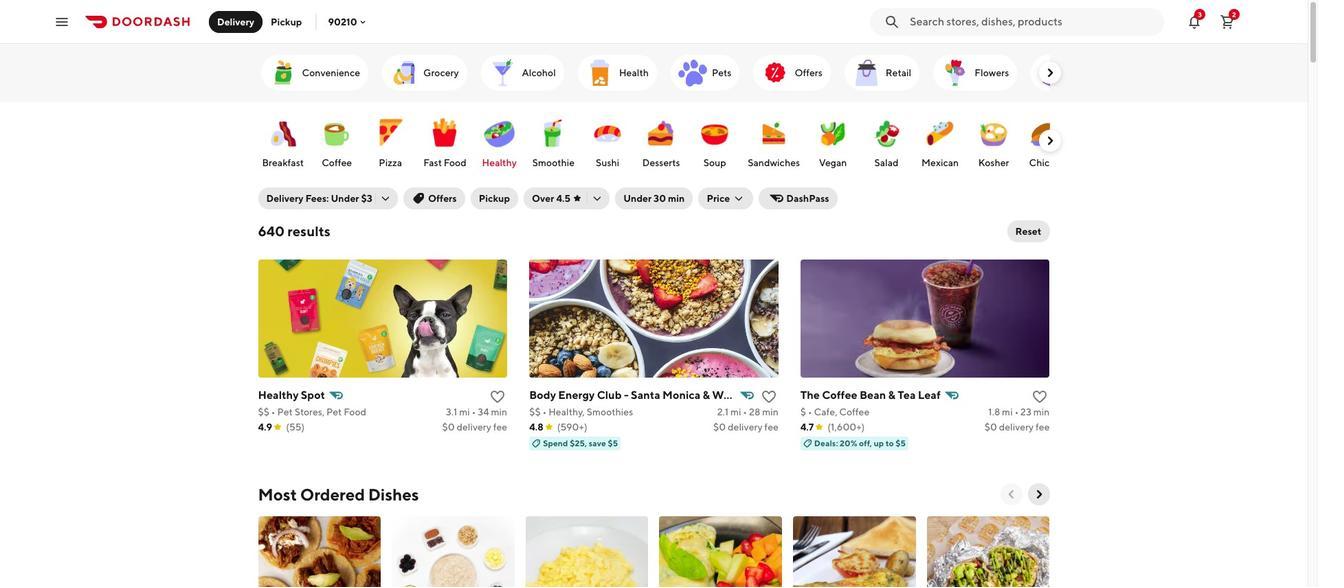 Task type: describe. For each thing, give the bounding box(es) containing it.
3.1
[[446, 407, 457, 418]]

westmount
[[712, 389, 773, 402]]

bean
[[860, 389, 886, 402]]

body energy club - santa monica & westmount
[[529, 389, 773, 402]]

$$ for healthy
[[258, 407, 270, 418]]

640 results
[[258, 223, 331, 239]]

offers button
[[403, 188, 465, 210]]

convenience image
[[266, 56, 299, 89]]

delivery for delivery
[[217, 16, 254, 27]]

under 30 min button
[[615, 188, 693, 210]]

monica
[[663, 389, 701, 402]]

grocery link
[[382, 55, 467, 91]]

health image
[[584, 56, 617, 89]]

over 4.5
[[532, 193, 571, 204]]

(55)
[[286, 422, 305, 433]]

leaf
[[918, 389, 941, 402]]

alcohol link
[[481, 55, 564, 91]]

min for the coffee bean & tea leaf
[[1034, 407, 1050, 418]]

min for healthy spot
[[491, 407, 507, 418]]

3
[[1198, 10, 1202, 18]]

2.1
[[717, 407, 729, 418]]

90210 button
[[328, 16, 368, 27]]

catering image
[[1037, 56, 1070, 89]]

reset
[[1016, 226, 1042, 237]]

34
[[478, 407, 489, 418]]

1 under from the left
[[331, 193, 359, 204]]

1.8
[[989, 407, 1000, 418]]

vegan
[[819, 157, 847, 168]]

fee for club
[[765, 422, 779, 433]]

2 button
[[1214, 8, 1242, 35]]

retail image
[[850, 56, 883, 89]]

health link
[[578, 55, 657, 91]]

to
[[886, 439, 894, 449]]

click to add this store to your saved list image for the coffee bean & tea leaf
[[1032, 389, 1049, 406]]

stores,
[[295, 407, 325, 418]]

(1,600+)
[[828, 422, 865, 433]]

healthy,
[[549, 407, 585, 418]]

off,
[[859, 439, 872, 449]]

1 pet from the left
[[277, 407, 293, 418]]

-
[[624, 389, 629, 402]]

$25,
[[570, 439, 587, 449]]

(590+)
[[557, 422, 588, 433]]

28
[[749, 407, 761, 418]]

$​0 delivery fee for bean
[[985, 422, 1050, 433]]

$$ • pet stores, pet food
[[258, 407, 366, 418]]

1 fee from the left
[[493, 422, 507, 433]]

2 next button of carousel image from the top
[[1043, 134, 1057, 148]]

$​0 for body energy club - santa monica & westmount
[[714, 422, 726, 433]]

$​0 delivery fee for club
[[714, 422, 779, 433]]

reset button
[[1008, 221, 1050, 243]]

most
[[258, 485, 297, 505]]

healthy spot
[[258, 389, 325, 402]]

$$ for body
[[529, 407, 541, 418]]

flowers image
[[939, 56, 972, 89]]

desserts
[[643, 157, 680, 168]]

4.9
[[258, 422, 272, 433]]

1 delivery from the left
[[457, 422, 491, 433]]

3.1 mi • 34 min
[[446, 407, 507, 418]]

delivery for bean
[[999, 422, 1034, 433]]

grocery image
[[388, 56, 421, 89]]

90210
[[328, 16, 357, 27]]

offers image
[[759, 56, 792, 89]]

4.8
[[529, 422, 544, 433]]

2 & from the left
[[889, 389, 896, 402]]

1 $5 from the left
[[608, 439, 618, 449]]

spend $25, save $5
[[543, 439, 618, 449]]

mi for the coffee bean & tea leaf
[[1002, 407, 1013, 418]]

under inside button
[[624, 193, 652, 204]]

click to add this store to your saved list image for body energy club - santa monica & westmount
[[761, 389, 777, 406]]

Store search: begin typing to search for stores available on DoorDash text field
[[910, 14, 1156, 29]]

sushi
[[596, 157, 620, 168]]

1 horizontal spatial pickup button
[[471, 188, 518, 210]]

flowers
[[975, 67, 1009, 78]]

smoothie
[[533, 157, 575, 168]]

1 & from the left
[[703, 389, 710, 402]]

alcohol
[[522, 67, 556, 78]]

2 vertical spatial coffee
[[840, 407, 870, 418]]

delivery for delivery fees: under $3
[[266, 193, 304, 204]]

4.7
[[801, 422, 814, 433]]

1 $​0 delivery fee from the left
[[442, 422, 507, 433]]

up
[[874, 439, 884, 449]]

convenience link
[[261, 55, 369, 91]]

mi for body energy club - santa monica & westmount
[[731, 407, 741, 418]]

1 • from the left
[[271, 407, 275, 418]]

the
[[801, 389, 820, 402]]

30
[[654, 193, 666, 204]]

$$ • healthy, smoothies
[[529, 407, 633, 418]]

0 vertical spatial offers
[[795, 67, 823, 78]]

4.5
[[556, 193, 571, 204]]

fees:
[[306, 193, 329, 204]]

most ordered dishes
[[258, 485, 419, 505]]

offers inside button
[[428, 193, 457, 204]]

offers link
[[754, 55, 831, 91]]

1 next button of carousel image from the top
[[1043, 66, 1057, 80]]



Task type: vqa. For each thing, say whether or not it's contained in the screenshot.
offers link
yes



Task type: locate. For each thing, give the bounding box(es) containing it.
next button of carousel image
[[1043, 66, 1057, 80], [1043, 134, 1057, 148]]

• left 34 in the bottom left of the page
[[472, 407, 476, 418]]

1 horizontal spatial $​0
[[714, 422, 726, 433]]

pickup for leftmost pickup button
[[271, 16, 302, 27]]

over 4.5 button
[[524, 188, 610, 210]]

• right $ at the right
[[808, 407, 812, 418]]

0 vertical spatial healthy
[[482, 157, 517, 168]]

under left $3
[[331, 193, 359, 204]]

4 • from the left
[[743, 407, 747, 418]]

chicken
[[1030, 157, 1066, 168]]

convenience
[[302, 67, 360, 78]]

results
[[288, 223, 331, 239]]

• down body on the bottom left
[[543, 407, 547, 418]]

1 horizontal spatial fee
[[765, 422, 779, 433]]

open menu image
[[54, 13, 70, 30]]

delivery button
[[209, 11, 263, 33]]

coffee up $ • cafe, coffee
[[822, 389, 858, 402]]

1 horizontal spatial &
[[889, 389, 896, 402]]

$5 right save
[[608, 439, 618, 449]]

$​0 for healthy spot
[[442, 422, 455, 433]]

min down click to add this store to your saved list icon
[[491, 407, 507, 418]]

0 horizontal spatial $​0
[[442, 422, 455, 433]]

2 horizontal spatial mi
[[1002, 407, 1013, 418]]

$3
[[361, 193, 373, 204]]

2 horizontal spatial delivery
[[999, 422, 1034, 433]]

energy
[[558, 389, 595, 402]]

6 • from the left
[[1015, 407, 1019, 418]]

$ • cafe, coffee
[[801, 407, 870, 418]]

2 fee from the left
[[765, 422, 779, 433]]

&
[[703, 389, 710, 402], [889, 389, 896, 402]]

delivery down 2.1 mi • 28 min
[[728, 422, 763, 433]]

$
[[801, 407, 806, 418]]

retail link
[[845, 55, 920, 91]]

0 horizontal spatial pickup button
[[263, 11, 310, 33]]

• left 23
[[1015, 407, 1019, 418]]

1 horizontal spatial $$
[[529, 407, 541, 418]]

$​0 down 3.1
[[442, 422, 455, 433]]

3 $​0 from the left
[[985, 422, 997, 433]]

pickup button up convenience image
[[263, 11, 310, 33]]

1 horizontal spatial healthy
[[482, 157, 517, 168]]

1 horizontal spatial offers
[[795, 67, 823, 78]]

1 click to add this store to your saved list image from the left
[[761, 389, 777, 406]]

delivery down 3.1 mi • 34 min
[[457, 422, 491, 433]]

healthy for healthy spot
[[258, 389, 299, 402]]

1 $$ from the left
[[258, 407, 270, 418]]

coffee up (1,600+)
[[840, 407, 870, 418]]

the coffee bean & tea leaf
[[801, 389, 941, 402]]

2 $5 from the left
[[896, 439, 906, 449]]

0 vertical spatial coffee
[[322, 157, 352, 168]]

1 horizontal spatial pickup
[[479, 193, 510, 204]]

dishes
[[368, 485, 419, 505]]

next button of carousel image down store search: begin typing to search for stores available on doordash text field
[[1043, 66, 1057, 80]]

1 vertical spatial food
[[344, 407, 366, 418]]

delivery for club
[[728, 422, 763, 433]]

min right 23
[[1034, 407, 1050, 418]]

click to add this store to your saved list image up 1.8 mi • 23 min
[[1032, 389, 1049, 406]]

fee for bean
[[1036, 422, 1050, 433]]

previous button of carousel image
[[1005, 488, 1018, 502]]

health
[[619, 67, 649, 78]]

cafe,
[[814, 407, 838, 418]]

• up 4.9
[[271, 407, 275, 418]]

next button of carousel image
[[1032, 488, 1046, 502]]

0 vertical spatial delivery
[[217, 16, 254, 27]]

mi
[[459, 407, 470, 418], [731, 407, 741, 418], [1002, 407, 1013, 418]]

spot
[[301, 389, 325, 402]]

$​0 down 2.1
[[714, 422, 726, 433]]

1 vertical spatial healthy
[[258, 389, 299, 402]]

3 mi from the left
[[1002, 407, 1013, 418]]

1 vertical spatial pickup button
[[471, 188, 518, 210]]

0 horizontal spatial food
[[344, 407, 366, 418]]

20%
[[840, 439, 858, 449]]

dashpass button
[[759, 188, 838, 210]]

0 horizontal spatial healthy
[[258, 389, 299, 402]]

pizza
[[379, 157, 402, 168]]

2
[[1233, 10, 1237, 18]]

deals:
[[815, 439, 838, 449]]

2 $​0 delivery fee from the left
[[714, 422, 779, 433]]

$​0 delivery fee down 3.1 mi • 34 min
[[442, 422, 507, 433]]

2 click to add this store to your saved list image from the left
[[1032, 389, 1049, 406]]

1 $​0 from the left
[[442, 422, 455, 433]]

healthy left smoothie
[[482, 157, 517, 168]]

dashpass
[[787, 193, 830, 204]]

notification bell image
[[1187, 13, 1203, 30]]

$​0 delivery fee down 2.1 mi • 28 min
[[714, 422, 779, 433]]

fast food
[[424, 157, 467, 168]]

min right '30'
[[668, 193, 685, 204]]

2 mi from the left
[[731, 407, 741, 418]]

soup
[[704, 157, 726, 168]]

healthy for healthy
[[482, 157, 517, 168]]

click to add this store to your saved list image
[[761, 389, 777, 406], [1032, 389, 1049, 406]]

price
[[707, 193, 730, 204]]

mi right 1.8
[[1002, 407, 1013, 418]]

tea
[[898, 389, 916, 402]]

retail
[[886, 67, 912, 78]]

coffee
[[322, 157, 352, 168], [822, 389, 858, 402], [840, 407, 870, 418]]

min right 28
[[762, 407, 779, 418]]

1 horizontal spatial pet
[[327, 407, 342, 418]]

$​0 down 1.8
[[985, 422, 997, 433]]

0 horizontal spatial &
[[703, 389, 710, 402]]

2 under from the left
[[624, 193, 652, 204]]

2 horizontal spatial fee
[[1036, 422, 1050, 433]]

deals: 20% off, up to $5
[[815, 439, 906, 449]]

0 horizontal spatial delivery
[[217, 16, 254, 27]]

pet down healthy spot
[[277, 407, 293, 418]]

2.1 mi • 28 min
[[717, 407, 779, 418]]

& left tea
[[889, 389, 896, 402]]

fee
[[493, 422, 507, 433], [765, 422, 779, 433], [1036, 422, 1050, 433]]

offers right offers 'icon'
[[795, 67, 823, 78]]

640
[[258, 223, 285, 239]]

flowers link
[[934, 55, 1018, 91]]

0 horizontal spatial $​0 delivery fee
[[442, 422, 507, 433]]

1 vertical spatial coffee
[[822, 389, 858, 402]]

1 horizontal spatial mi
[[731, 407, 741, 418]]

5 • from the left
[[808, 407, 812, 418]]

salad
[[875, 157, 899, 168]]

healthy
[[482, 157, 517, 168], [258, 389, 299, 402]]

1 mi from the left
[[459, 407, 470, 418]]

1 horizontal spatial $5
[[896, 439, 906, 449]]

1 horizontal spatial delivery
[[728, 422, 763, 433]]

pets
[[712, 67, 732, 78]]

23
[[1021, 407, 1032, 418]]

alcohol image
[[486, 56, 519, 89]]

• left 28
[[743, 407, 747, 418]]

delivery down 1.8 mi • 23 min
[[999, 422, 1034, 433]]

$​0 for the coffee bean & tea leaf
[[985, 422, 997, 433]]

$5 right to
[[896, 439, 906, 449]]

3 items, open order cart image
[[1220, 13, 1236, 30]]

sandwiches
[[748, 157, 800, 168]]

3 $​0 delivery fee from the left
[[985, 422, 1050, 433]]

0 horizontal spatial $5
[[608, 439, 618, 449]]

delivery inside button
[[217, 16, 254, 27]]

2 horizontal spatial $​0 delivery fee
[[985, 422, 1050, 433]]

0 horizontal spatial pet
[[277, 407, 293, 418]]

food right fast at the left
[[444, 157, 467, 168]]

1 horizontal spatial $​0 delivery fee
[[714, 422, 779, 433]]

2 $​0 from the left
[[714, 422, 726, 433]]

1 horizontal spatial under
[[624, 193, 652, 204]]

pickup button left over
[[471, 188, 518, 210]]

0 horizontal spatial $$
[[258, 407, 270, 418]]

$​0 delivery fee
[[442, 422, 507, 433], [714, 422, 779, 433], [985, 422, 1050, 433]]

min inside button
[[668, 193, 685, 204]]

0 horizontal spatial mi
[[459, 407, 470, 418]]

smoothies
[[587, 407, 633, 418]]

fee down 1.8 mi • 23 min
[[1036, 422, 1050, 433]]

click to add this store to your saved list image
[[490, 389, 506, 406]]

pets image
[[676, 56, 709, 89]]

1 horizontal spatial food
[[444, 157, 467, 168]]

1.8 mi • 23 min
[[989, 407, 1050, 418]]

over
[[532, 193, 554, 204]]

0 horizontal spatial under
[[331, 193, 359, 204]]

$$ up 4.8
[[529, 407, 541, 418]]

pets link
[[671, 55, 740, 91]]

2 horizontal spatial $​0
[[985, 422, 997, 433]]

breakfast
[[262, 157, 304, 168]]

1 vertical spatial next button of carousel image
[[1043, 134, 1057, 148]]

1 horizontal spatial delivery
[[266, 193, 304, 204]]

1 vertical spatial delivery
[[266, 193, 304, 204]]

0 vertical spatial next button of carousel image
[[1043, 66, 1057, 80]]

ordered
[[300, 485, 365, 505]]

mi for healthy spot
[[459, 407, 470, 418]]

healthy up 4.9
[[258, 389, 299, 402]]

0 horizontal spatial delivery
[[457, 422, 491, 433]]

$​0 delivery fee down 1.8 mi • 23 min
[[985, 422, 1050, 433]]

& right monica
[[703, 389, 710, 402]]

3 delivery from the left
[[999, 422, 1034, 433]]

delivery fees: under $3
[[266, 193, 373, 204]]

grocery
[[424, 67, 459, 78]]

2 • from the left
[[472, 407, 476, 418]]

pet
[[277, 407, 293, 418], [327, 407, 342, 418]]

min
[[668, 193, 685, 204], [491, 407, 507, 418], [762, 407, 779, 418], [1034, 407, 1050, 418]]

next button of carousel image up 'chicken'
[[1043, 134, 1057, 148]]

0 horizontal spatial click to add this store to your saved list image
[[761, 389, 777, 406]]

pet right stores,
[[327, 407, 342, 418]]

$$ up 4.9
[[258, 407, 270, 418]]

kosher
[[979, 157, 1009, 168]]

food
[[444, 157, 467, 168], [344, 407, 366, 418]]

fee down 2.1 mi • 28 min
[[765, 422, 779, 433]]

price button
[[699, 188, 754, 210]]

fast
[[424, 157, 442, 168]]

2 pet from the left
[[327, 407, 342, 418]]

food right stores,
[[344, 407, 366, 418]]

3 • from the left
[[543, 407, 547, 418]]

min for body energy club - santa monica & westmount
[[762, 407, 779, 418]]

under 30 min
[[624, 193, 685, 204]]

under left '30'
[[624, 193, 652, 204]]

body
[[529, 389, 556, 402]]

1 vertical spatial offers
[[428, 193, 457, 204]]

click to add this store to your saved list image up 2.1 mi • 28 min
[[761, 389, 777, 406]]

0 horizontal spatial pickup
[[271, 16, 302, 27]]

pickup right delivery button
[[271, 16, 302, 27]]

pickup for the right pickup button
[[479, 193, 510, 204]]

coffee up the delivery fees: under $3
[[322, 157, 352, 168]]

0 vertical spatial pickup button
[[263, 11, 310, 33]]

mi right 3.1
[[459, 407, 470, 418]]

0 horizontal spatial offers
[[428, 193, 457, 204]]

club
[[597, 389, 622, 402]]

offers down fast food
[[428, 193, 457, 204]]

2 $$ from the left
[[529, 407, 541, 418]]

$$
[[258, 407, 270, 418], [529, 407, 541, 418]]

spend
[[543, 439, 568, 449]]

mexican
[[922, 157, 959, 168]]

1 horizontal spatial click to add this store to your saved list image
[[1032, 389, 1049, 406]]

fee down 3.1 mi • 34 min
[[493, 422, 507, 433]]

0 vertical spatial pickup
[[271, 16, 302, 27]]

pickup left over
[[479, 193, 510, 204]]

1 vertical spatial pickup
[[479, 193, 510, 204]]

2 delivery from the left
[[728, 422, 763, 433]]

0 horizontal spatial fee
[[493, 422, 507, 433]]

0 vertical spatial food
[[444, 157, 467, 168]]

mi right 2.1
[[731, 407, 741, 418]]

•
[[271, 407, 275, 418], [472, 407, 476, 418], [543, 407, 547, 418], [743, 407, 747, 418], [808, 407, 812, 418], [1015, 407, 1019, 418]]

santa
[[631, 389, 661, 402]]

pickup button
[[263, 11, 310, 33], [471, 188, 518, 210]]

3 fee from the left
[[1036, 422, 1050, 433]]



